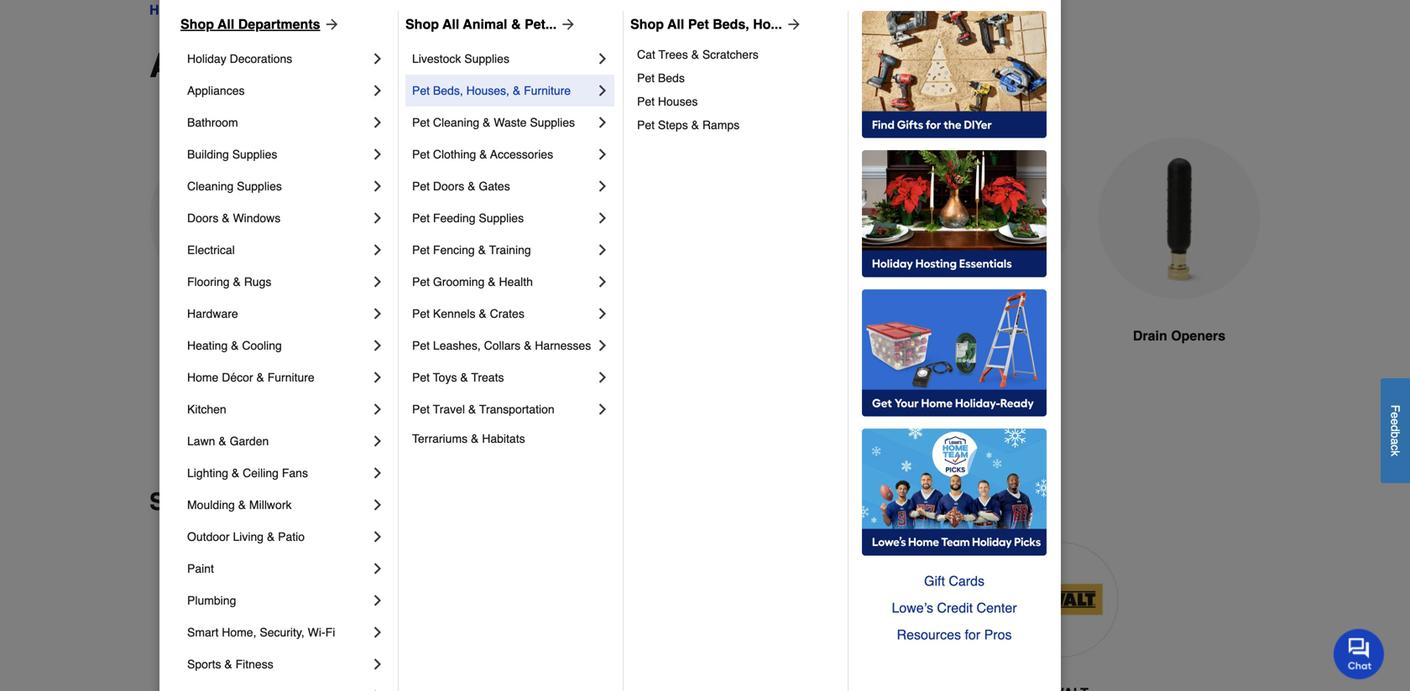 Task type: locate. For each thing, give the bounding box(es) containing it.
1 vertical spatial furniture
[[268, 371, 315, 385]]

augers, plungers & drain openers down shop all animal & pet...
[[149, 46, 702, 85]]

0 horizontal spatial doors
[[187, 212, 219, 225]]

beds, down livestock
[[433, 84, 463, 97]]

& inside drain cleaners & chemicals
[[655, 328, 665, 344]]

lowe's
[[892, 601, 934, 616]]

treats
[[471, 371, 504, 385]]

1 horizontal spatial augers
[[426, 328, 472, 344]]

accessories
[[490, 148, 553, 161]]

chevron right image for sports & fitness
[[369, 657, 386, 673]]

1 horizontal spatial arrow right image
[[557, 16, 577, 33]]

1 horizontal spatial doors
[[433, 180, 465, 193]]

pet doors & gates link
[[412, 170, 594, 202]]

0 horizontal spatial augers
[[226, 328, 272, 344]]

all left animal
[[443, 16, 460, 32]]

doors up electrical
[[187, 212, 219, 225]]

1 horizontal spatial home
[[187, 371, 219, 385]]

0 horizontal spatial furniture
[[268, 371, 315, 385]]

0 vertical spatial doors
[[433, 180, 465, 193]]

e up b
[[1389, 419, 1403, 425]]

pet leashes, collars & harnesses link
[[412, 330, 594, 362]]

plumbing link up security,
[[187, 585, 369, 617]]

pet steps & ramps link
[[637, 113, 836, 137]]

supplies up windows
[[237, 180, 282, 193]]

2 augers from the left
[[426, 328, 472, 344]]

pet clothing & accessories
[[412, 148, 553, 161]]

0 vertical spatial augers,
[[277, 2, 324, 18]]

terrariums
[[412, 432, 468, 446]]

supplies for building supplies
[[232, 148, 277, 161]]

chevron right image for lawn & garden
[[369, 433, 386, 450]]

openers inside the drain openers link
[[1171, 328, 1226, 344]]

sports
[[187, 658, 221, 672]]

pet for pet beds
[[637, 71, 655, 85]]

0 vertical spatial openers
[[433, 2, 484, 18]]

0 horizontal spatial all
[[218, 16, 235, 32]]

chevron right image for cleaning supplies
[[369, 178, 386, 195]]

animal
[[463, 16, 508, 32]]

feeding
[[433, 212, 476, 225]]

gift cards
[[924, 574, 985, 589]]

a cobra rubber bladder with brass fitting. image
[[1098, 138, 1261, 301]]

plumbing up smart
[[187, 594, 236, 608]]

pet for pet steps & ramps
[[637, 118, 655, 132]]

2 horizontal spatial openers
[[1171, 328, 1226, 344]]

livestock supplies link
[[412, 43, 594, 75]]

1 horizontal spatial beds,
[[713, 16, 750, 32]]

shop up cat
[[631, 16, 664, 32]]

plumbing link up holiday decorations
[[201, 0, 263, 20]]

lawn & garden
[[187, 435, 269, 448]]

cleaning down building
[[187, 180, 234, 193]]

all up trees
[[668, 16, 685, 32]]

1 vertical spatial doors
[[187, 212, 219, 225]]

3 all from the left
[[668, 16, 685, 32]]

1 horizontal spatial cleaning
[[433, 116, 480, 129]]

1 horizontal spatial furniture
[[524, 84, 571, 97]]

orange drain snakes. image
[[908, 138, 1071, 301]]

0 horizontal spatial shop
[[181, 16, 214, 32]]

chevron right image for electrical
[[369, 242, 386, 259]]

2 horizontal spatial shop
[[631, 16, 664, 32]]

plungers
[[327, 2, 380, 18], [284, 46, 428, 85]]

shop up livestock
[[406, 16, 439, 32]]

1 vertical spatial cleaning
[[187, 180, 234, 193]]

arrow right image for shop all departments
[[320, 16, 341, 33]]

paint
[[187, 563, 214, 576]]

chevron right image
[[369, 50, 386, 67], [594, 50, 611, 67], [594, 82, 611, 99], [369, 114, 386, 131], [594, 178, 611, 195], [369, 210, 386, 227], [369, 274, 386, 291], [369, 338, 386, 354], [369, 529, 386, 546]]

ho...
[[753, 16, 782, 32]]

supplies up cleaning supplies
[[232, 148, 277, 161]]

chevron right image for home décor & furniture
[[369, 369, 386, 386]]

beds,
[[713, 16, 750, 32], [433, 84, 463, 97]]

e
[[1389, 412, 1403, 419], [1389, 419, 1403, 425]]

decorations
[[230, 52, 292, 65]]

all for animal
[[443, 16, 460, 32]]

2 shop from the left
[[406, 16, 439, 32]]

1 horizontal spatial shop
[[406, 16, 439, 32]]

1 vertical spatial plumbing
[[187, 594, 236, 608]]

0 vertical spatial home
[[149, 2, 187, 18]]

shop by brand
[[149, 489, 317, 516]]

supplies up houses,
[[465, 52, 510, 65]]

drain inside drain snakes link
[[947, 328, 982, 344]]

all
[[218, 16, 235, 32], [443, 16, 460, 32], [668, 16, 685, 32]]

home
[[149, 2, 187, 18], [187, 371, 219, 385]]

shop for shop all animal & pet...
[[406, 16, 439, 32]]

chevron right image for pet feeding supplies
[[594, 210, 611, 227]]

1 horizontal spatial augers,
[[277, 2, 324, 18]]

home décor & furniture
[[187, 371, 315, 385]]

pet toys & treats
[[412, 371, 504, 385]]

d
[[1389, 425, 1403, 432]]

all up holiday decorations
[[218, 16, 235, 32]]

appliances
[[187, 84, 245, 97]]

1 arrow right image from the left
[[320, 16, 341, 33]]

livestock supplies
[[412, 52, 510, 65]]

hand augers link
[[149, 138, 312, 387]]

chevron right image for kitchen
[[369, 401, 386, 418]]

drain openers
[[1133, 328, 1226, 344]]

furniture up waste
[[524, 84, 571, 97]]

arrow right image up livestock supplies link
[[557, 16, 577, 33]]

0 vertical spatial cleaning
[[433, 116, 480, 129]]

terrariums & habitats
[[412, 432, 525, 446]]

building supplies link
[[187, 139, 369, 170]]

3 shop from the left
[[631, 16, 664, 32]]

chevron right image for moulding & millwork
[[369, 497, 386, 514]]

arrow right image
[[320, 16, 341, 33], [557, 16, 577, 33]]

0 horizontal spatial openers
[[433, 2, 484, 18]]

drain for drain openers
[[1133, 328, 1168, 344]]

chevron right image for outdoor living & patio
[[369, 529, 386, 546]]

2 horizontal spatial all
[[668, 16, 685, 32]]

smart home, security, wi-fi
[[187, 626, 335, 640]]

moulding
[[187, 499, 235, 512]]

shop
[[149, 489, 208, 516]]

beds, up scratchers at the top of page
[[713, 16, 750, 32]]

pet for pet leashes, collars & harnesses
[[412, 339, 430, 353]]

shop all pet beds, ho...
[[631, 16, 782, 32]]

find gifts for the diyer. image
[[862, 11, 1047, 139]]

0 horizontal spatial arrow right image
[[320, 16, 341, 33]]

all for pet
[[668, 16, 685, 32]]

pet grooming & health link
[[412, 266, 594, 298]]

chevron right image for appliances
[[369, 82, 386, 99]]

windows
[[233, 212, 281, 225]]

pet beds
[[637, 71, 685, 85]]

openers inside 'augers, plungers & drain openers' link
[[433, 2, 484, 18]]

shop
[[181, 16, 214, 32], [406, 16, 439, 32], [631, 16, 664, 32]]

0 horizontal spatial home
[[149, 2, 187, 18]]

chevron right image for bathroom
[[369, 114, 386, 131]]

crates
[[490, 307, 525, 321]]

chevron right image for pet travel & transportation
[[594, 401, 611, 418]]

1 all from the left
[[218, 16, 235, 32]]

1 vertical spatial beds,
[[433, 84, 463, 97]]

augers,
[[277, 2, 324, 18], [149, 46, 275, 85]]

pet kennels & crates link
[[412, 298, 594, 330]]

shop inside 'link'
[[181, 16, 214, 32]]

kitchen
[[187, 403, 226, 416]]

heating
[[187, 339, 228, 353]]

0 horizontal spatial beds,
[[433, 84, 463, 97]]

patio
[[278, 531, 305, 544]]

pet for pet grooming & health
[[412, 275, 430, 289]]

lowe's credit center link
[[862, 595, 1047, 622]]

houses
[[658, 95, 698, 108]]

1 vertical spatial home
[[187, 371, 219, 385]]

chevron right image for lighting & ceiling fans
[[369, 465, 386, 482]]

chevron right image
[[369, 82, 386, 99], [594, 114, 611, 131], [369, 146, 386, 163], [594, 146, 611, 163], [369, 178, 386, 195], [594, 210, 611, 227], [369, 242, 386, 259], [594, 242, 611, 259], [594, 274, 611, 291], [369, 306, 386, 322], [594, 306, 611, 322], [594, 338, 611, 354], [369, 369, 386, 386], [594, 369, 611, 386], [369, 401, 386, 418], [594, 401, 611, 418], [369, 433, 386, 450], [369, 465, 386, 482], [369, 497, 386, 514], [369, 561, 386, 578], [369, 593, 386, 610], [369, 625, 386, 641], [369, 657, 386, 673], [369, 689, 386, 692]]

pet cleaning & waste supplies link
[[412, 107, 594, 139]]

korky logo. image
[[861, 543, 977, 658]]

doors & windows link
[[187, 202, 369, 234]]

1 augers from the left
[[226, 328, 272, 344]]

pet inside 'link'
[[412, 371, 430, 385]]

chevron right image for pet leashes, collars & harnesses
[[594, 338, 611, 354]]

b
[[1389, 432, 1403, 439]]

get your home holiday-ready. image
[[862, 290, 1047, 417]]

resources for pros
[[897, 628, 1012, 643]]

plumbing up holiday decorations
[[201, 2, 263, 18]]

doors
[[433, 180, 465, 193], [187, 212, 219, 225]]

hardware link
[[187, 298, 369, 330]]

pet feeding supplies link
[[412, 202, 594, 234]]

drain openers link
[[1098, 138, 1261, 387]]

fencing
[[433, 243, 475, 257]]

pet
[[688, 16, 709, 32], [637, 71, 655, 85], [412, 84, 430, 97], [637, 95, 655, 108], [412, 116, 430, 129], [637, 118, 655, 132], [412, 148, 430, 161], [412, 180, 430, 193], [412, 212, 430, 225], [412, 243, 430, 257], [412, 275, 430, 289], [412, 307, 430, 321], [412, 339, 430, 353], [412, 371, 430, 385], [412, 403, 430, 416]]

fans
[[282, 467, 308, 480]]

gift
[[924, 574, 945, 589]]

furniture
[[524, 84, 571, 97], [268, 371, 315, 385]]

fitness
[[236, 658, 273, 672]]

building
[[187, 148, 229, 161]]

2 all from the left
[[443, 16, 460, 32]]

doors up feeding
[[433, 180, 465, 193]]

plungers down 'augers, plungers & drain openers' link
[[284, 46, 428, 85]]

1 horizontal spatial openers
[[566, 46, 702, 85]]

pet for pet clothing & accessories
[[412, 148, 430, 161]]

2 vertical spatial openers
[[1171, 328, 1226, 344]]

shop all pet beds, ho... link
[[631, 14, 803, 34]]

cleaners
[[594, 328, 651, 344]]

building supplies
[[187, 148, 277, 161]]

a brass craft music wire machine auger. image
[[339, 138, 502, 301]]

plungers right 'departments'
[[327, 2, 380, 18]]

all inside 'link'
[[218, 16, 235, 32]]

drain inside drain cleaners & chemicals
[[556, 328, 591, 344]]

houses,
[[466, 84, 510, 97]]

pet toys & treats link
[[412, 362, 594, 394]]

furniture down heating & cooling link
[[268, 371, 315, 385]]

pet for pet cleaning & waste supplies
[[412, 116, 430, 129]]

shop up the holiday
[[181, 16, 214, 32]]

augers, down shop all departments
[[149, 46, 275, 85]]

chevron right image for pet beds, houses, & furniture
[[594, 82, 611, 99]]

arrow right image inside shop all animal & pet... link
[[557, 16, 577, 33]]

augers, inside 'augers, plungers & drain openers' link
[[277, 2, 324, 18]]

grooming
[[433, 275, 485, 289]]

hand augers
[[189, 328, 272, 344]]

brand
[[249, 489, 317, 516]]

collars
[[484, 339, 521, 353]]

chevron right image for heating & cooling
[[369, 338, 386, 354]]

supplies for livestock supplies
[[465, 52, 510, 65]]

2 e from the top
[[1389, 419, 1403, 425]]

plumbing link
[[201, 0, 263, 20], [187, 585, 369, 617]]

e up d
[[1389, 412, 1403, 419]]

pet for pet kennels & crates
[[412, 307, 430, 321]]

arrow right image up holiday decorations link
[[320, 16, 341, 33]]

augers, up holiday decorations link
[[277, 2, 324, 18]]

0 vertical spatial plungers
[[327, 2, 380, 18]]

arrow right image inside shop all departments 'link'
[[320, 16, 341, 33]]

augers, plungers & drain openers up livestock
[[277, 2, 484, 18]]

for
[[965, 628, 981, 643]]

center
[[977, 601, 1017, 616]]

heating & cooling
[[187, 339, 282, 353]]

cleaning up clothing
[[433, 116, 480, 129]]

snakes
[[985, 328, 1032, 344]]

flooring
[[187, 275, 230, 289]]

1 horizontal spatial all
[[443, 16, 460, 32]]

1 shop from the left
[[181, 16, 214, 32]]

2 arrow right image from the left
[[557, 16, 577, 33]]

0 horizontal spatial augers,
[[149, 46, 275, 85]]

ceiling
[[243, 467, 279, 480]]

leashes,
[[433, 339, 481, 353]]



Task type: describe. For each thing, give the bounding box(es) containing it.
home for home décor & furniture
[[187, 371, 219, 385]]

fi
[[325, 626, 335, 640]]

1 vertical spatial augers, plungers & drain openers
[[149, 46, 702, 85]]

pet beds link
[[637, 66, 836, 90]]

shop all departments link
[[181, 14, 341, 34]]

chevron right image for pet fencing & training
[[594, 242, 611, 259]]

flooring & rugs
[[187, 275, 272, 289]]

zep logo. image
[[292, 543, 407, 658]]

chevron right image for hardware
[[369, 306, 386, 322]]

arrow right image
[[782, 16, 803, 33]]

lawn & garden link
[[187, 426, 369, 458]]

holiday decorations link
[[187, 43, 369, 75]]

pet cleaning & waste supplies
[[412, 116, 575, 129]]

training
[[489, 243, 531, 257]]

drain for drain cleaners & chemicals
[[556, 328, 591, 344]]

chevron right image for pet toys & treats
[[594, 369, 611, 386]]

pet leashes, collars & harnesses
[[412, 339, 591, 353]]

1 vertical spatial plungers
[[284, 46, 428, 85]]

garden
[[230, 435, 269, 448]]

cat trees & scratchers link
[[637, 43, 836, 66]]

chevron right image for pet kennels & crates
[[594, 306, 611, 322]]

doors & windows
[[187, 212, 281, 225]]

all for departments
[[218, 16, 235, 32]]

pros
[[985, 628, 1012, 643]]

chevron right image for building supplies
[[369, 146, 386, 163]]

bathroom link
[[187, 107, 369, 139]]

lighting
[[187, 467, 228, 480]]

millwork
[[249, 499, 292, 512]]

0 horizontal spatial cleaning
[[187, 180, 234, 193]]

1 vertical spatial openers
[[566, 46, 702, 85]]

hardware
[[187, 307, 238, 321]]

transportation
[[479, 403, 555, 416]]

augers for hand augers
[[226, 328, 272, 344]]

1 vertical spatial plumbing link
[[187, 585, 369, 617]]

chevron right image for paint
[[369, 561, 386, 578]]

1 e from the top
[[1389, 412, 1403, 419]]

electrical link
[[187, 234, 369, 266]]

moulding & millwork link
[[187, 490, 369, 521]]

drain for drain snakes
[[947, 328, 982, 344]]

beds
[[658, 71, 685, 85]]

pet for pet feeding supplies
[[412, 212, 430, 225]]

shop for shop all departments
[[181, 16, 214, 32]]

pet for pet fencing & training
[[412, 243, 430, 257]]

chevron right image for doors & windows
[[369, 210, 386, 227]]

shop for shop all pet beds, ho...
[[631, 16, 664, 32]]

arrow right image for shop all animal & pet...
[[557, 16, 577, 33]]

0 vertical spatial plumbing
[[201, 2, 263, 18]]

pet travel & transportation
[[412, 403, 555, 416]]

drain snakes
[[947, 328, 1032, 344]]

chat invite button image
[[1334, 629, 1385, 680]]

augers for machine augers
[[426, 328, 472, 344]]

livestock
[[412, 52, 461, 65]]

shop all departments
[[181, 16, 320, 32]]

machine augers
[[369, 328, 472, 344]]

pet beds, houses, & furniture link
[[412, 75, 594, 107]]

chemicals
[[577, 348, 644, 364]]

departments
[[238, 16, 320, 32]]

travel
[[433, 403, 465, 416]]

chevron right image for smart home, security, wi-fi
[[369, 625, 386, 641]]

bathroom
[[187, 116, 238, 129]]

health
[[499, 275, 533, 289]]

pet beds, houses, & furniture
[[412, 84, 571, 97]]

terrariums & habitats link
[[412, 426, 611, 453]]

cobra logo. image
[[576, 543, 692, 658]]

shop all animal & pet...
[[406, 16, 557, 32]]

home for home
[[149, 2, 187, 18]]

trees
[[659, 48, 688, 61]]

habitats
[[482, 432, 525, 446]]

pet for pet houses
[[637, 95, 655, 108]]

hand
[[189, 328, 223, 344]]

a black rubber plunger. image
[[719, 138, 882, 301]]

dewalt logo. image
[[1003, 543, 1119, 658]]

pet for pet travel & transportation
[[412, 403, 430, 416]]

cat trees & scratchers
[[637, 48, 759, 61]]

electrical
[[187, 243, 235, 257]]

0 vertical spatial plumbing link
[[201, 0, 263, 20]]

steps
[[658, 118, 688, 132]]

outdoor living & patio
[[187, 531, 305, 544]]

pet fencing & training
[[412, 243, 531, 257]]

pet feeding supplies
[[412, 212, 524, 225]]

1 vertical spatial augers,
[[149, 46, 275, 85]]

kennels
[[433, 307, 476, 321]]

0 vertical spatial beds,
[[713, 16, 750, 32]]

pet kennels & crates
[[412, 307, 525, 321]]

lowe's home team holiday picks. image
[[862, 429, 1047, 557]]

augers, plungers & drain openers link
[[277, 0, 484, 20]]

a yellow jug of drano commercial line drain cleaner. image
[[529, 138, 692, 301]]

0 vertical spatial augers, plungers & drain openers
[[277, 2, 484, 18]]

holiday
[[187, 52, 226, 65]]

cleaning supplies
[[187, 180, 282, 193]]

resources
[[897, 628, 961, 643]]

chevron right image for pet grooming & health
[[594, 274, 611, 291]]

chevron right image for flooring & rugs
[[369, 274, 386, 291]]

drain inside 'augers, plungers & drain openers' link
[[397, 2, 429, 18]]

gift cards link
[[862, 568, 1047, 595]]

supplies right waste
[[530, 116, 575, 129]]

cooling
[[242, 339, 282, 353]]

chevron right image for holiday decorations
[[369, 50, 386, 67]]

pet for pet beds, houses, & furniture
[[412, 84, 430, 97]]

pet for pet toys & treats
[[412, 371, 430, 385]]

home link
[[149, 0, 187, 20]]

scratchers
[[703, 48, 759, 61]]

pet for pet doors & gates
[[412, 180, 430, 193]]

chevron right image for pet cleaning & waste supplies
[[594, 114, 611, 131]]

home,
[[222, 626, 256, 640]]

cleaning supplies link
[[187, 170, 369, 202]]

chevron right image for pet doors & gates
[[594, 178, 611, 195]]

holiday hosting essentials. image
[[862, 150, 1047, 278]]

cat
[[637, 48, 656, 61]]

supplies down pet doors & gates link
[[479, 212, 524, 225]]

0 vertical spatial furniture
[[524, 84, 571, 97]]

chevron right image for pet clothing & accessories
[[594, 146, 611, 163]]

harnesses
[[535, 339, 591, 353]]

pet doors & gates
[[412, 180, 510, 193]]

chevron right image for livestock supplies
[[594, 50, 611, 67]]

f e e d b a c k
[[1389, 405, 1403, 457]]

waste
[[494, 116, 527, 129]]

chevron right image for plumbing
[[369, 593, 386, 610]]

supplies for cleaning supplies
[[237, 180, 282, 193]]

a kobalt music wire drain hand auger. image
[[149, 138, 312, 301]]

drain cleaners & chemicals
[[556, 328, 665, 364]]

by
[[215, 489, 242, 516]]



Task type: vqa. For each thing, say whether or not it's contained in the screenshot.
the Cleaning Supplies
yes



